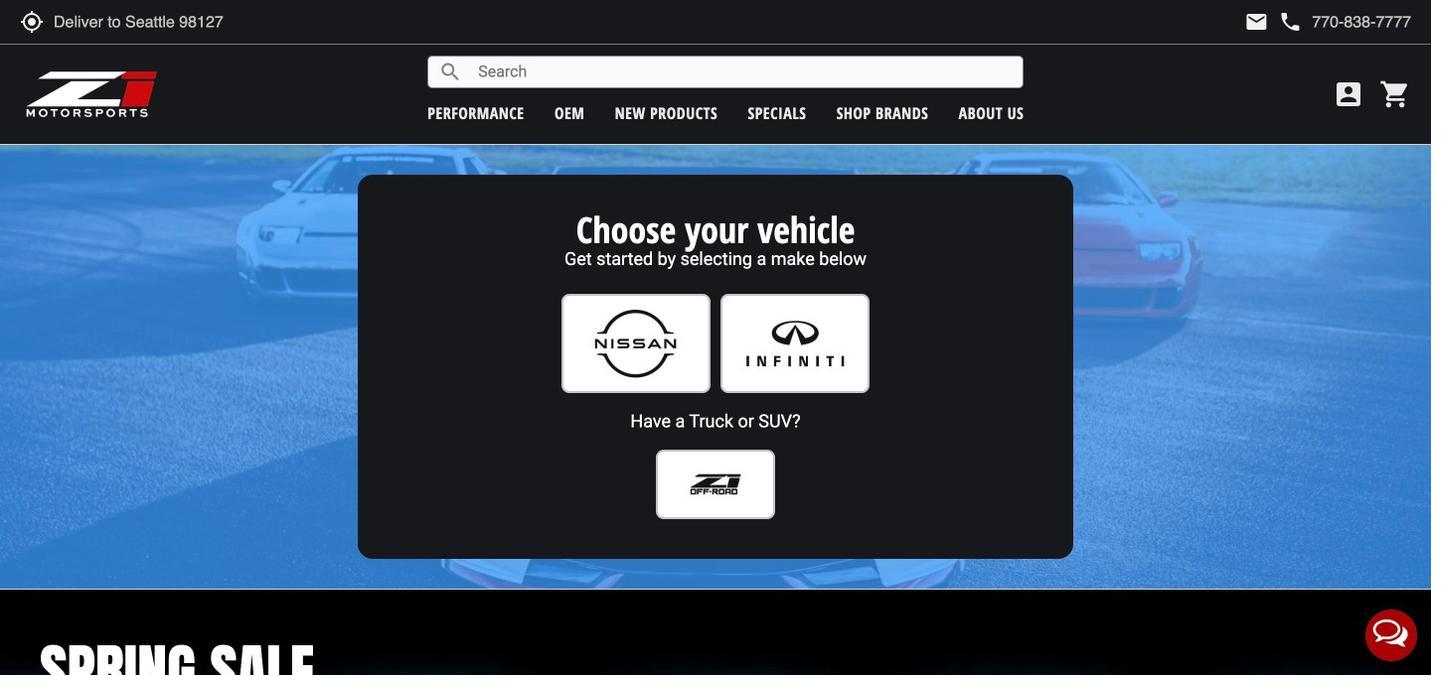 Task type: vqa. For each thing, say whether or not it's contained in the screenshot.
NISSAN Logo
yes



Task type: locate. For each thing, give the bounding box(es) containing it.
infinti logo image
[[732, 305, 858, 383]]



Task type: describe. For each thing, give the bounding box(es) containing it.
z1 motorsports logo image
[[25, 70, 158, 119]]

nissan logo image
[[573, 305, 699, 383]]

spring sale save on the parts you need for your build during the spring sale! image
[[0, 590, 1431, 676]]

Search search field
[[462, 57, 1023, 87]]



